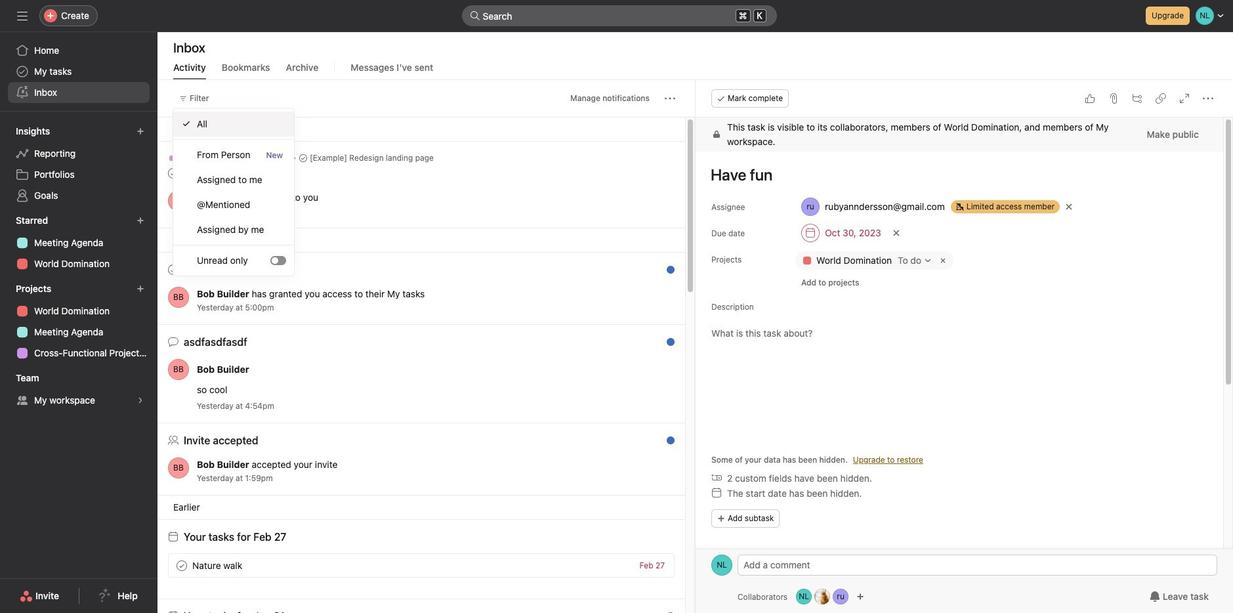 Task type: vqa. For each thing, say whether or not it's contained in the screenshot.
Archive notification icon
yes



Task type: locate. For each thing, give the bounding box(es) containing it.
2 archive notification image from the top
[[661, 439, 671, 449]]

0 horizontal spatial add or remove collaborators image
[[797, 589, 812, 605]]

full screen image
[[1180, 93, 1191, 104]]

open user profile image
[[168, 359, 189, 380]]

archive notification image
[[661, 340, 671, 351], [661, 439, 671, 449]]

have fun dialog
[[696, 80, 1234, 613]]

global element
[[0, 32, 158, 111]]

1 horizontal spatial add or remove collaborators image
[[833, 589, 849, 605]]

clear due date image
[[893, 229, 901, 237]]

copy task link image
[[1156, 93, 1167, 104]]

main content
[[696, 118, 1224, 613]]

add or remove collaborators image
[[797, 589, 812, 605], [833, 589, 849, 605]]

None field
[[462, 5, 777, 26]]

starred element
[[0, 209, 158, 277]]

hide sidebar image
[[17, 11, 28, 21]]

main content inside have fun dialog
[[696, 118, 1224, 613]]

remove assignee image
[[1066, 203, 1074, 211]]

archive notification image
[[661, 268, 671, 278]]

open user profile image
[[168, 190, 189, 211], [168, 287, 189, 308], [168, 458, 189, 479], [712, 555, 733, 576]]

0 likes. click to like this task image
[[1086, 93, 1096, 104]]

0 horizontal spatial add or remove collaborators image
[[815, 589, 831, 605]]

1 vertical spatial archive notification image
[[661, 439, 671, 449]]

2 add or remove collaborators image from the left
[[833, 589, 849, 605]]

radio item
[[173, 112, 294, 137]]

message icon image
[[168, 337, 179, 347]]

add or remove collaborators image
[[815, 589, 831, 605], [857, 593, 865, 601]]

your tasks for jan 31, task element
[[184, 611, 285, 613]]

new insights image
[[137, 127, 144, 135]]

attachments: add a file to this task, have fun image
[[1109, 93, 1120, 104]]

1 add or remove collaborators image from the left
[[797, 589, 812, 605]]

0 vertical spatial archive notification image
[[661, 340, 671, 351]]



Task type: describe. For each thing, give the bounding box(es) containing it.
new project or portfolio image
[[137, 285, 144, 293]]

Task Name text field
[[703, 160, 1208, 190]]

Search tasks, projects, and more text field
[[462, 5, 777, 26]]

remove image
[[938, 255, 949, 266]]

more actions for this task image
[[1204, 93, 1214, 104]]

your tasks for feb 27, task element
[[184, 531, 287, 543]]

add subtask image
[[1133, 93, 1143, 104]]

see details, my workspace image
[[137, 397, 144, 405]]

prominent image
[[470, 11, 480, 21]]

insights element
[[0, 120, 158, 209]]

teams element
[[0, 366, 158, 414]]

projects element
[[0, 277, 158, 366]]

Mark complete checkbox
[[174, 558, 190, 574]]

1 horizontal spatial add or remove collaborators image
[[857, 593, 865, 601]]

add items to starred image
[[137, 217, 144, 225]]

more actions image
[[665, 93, 676, 104]]

1 archive notification image from the top
[[661, 340, 671, 351]]

mark complete image
[[174, 558, 190, 574]]



